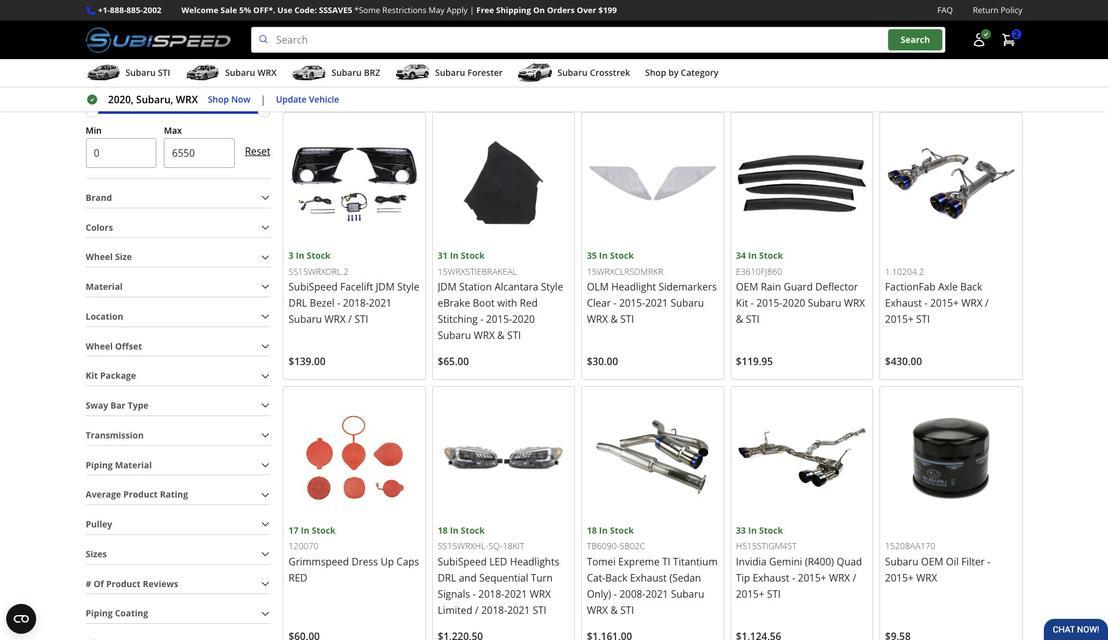 Task type: vqa. For each thing, say whether or not it's contained in the screenshot.
'2.0'
no



Task type: describe. For each thing, give the bounding box(es) containing it.
stock for oem
[[759, 250, 783, 262]]

33 in stock hs15stigm4st invidia gemini (r400) quad tip exhaust - 2015+ wrx / 2015+ sti
[[736, 525, 862, 602]]

wheel size
[[86, 251, 132, 263]]

sti inside "dropdown button"
[[158, 67, 170, 79]]

apply
[[447, 4, 468, 16]]

18 in stock tb6090-sb02c tomei expreme ti titantium cat-back exhaust (sedan only) - 2008-2021 subaru wrx & sti
[[587, 525, 718, 618]]

- inside 18 in stock tb6090-sb02c tomei expreme ti titantium cat-back exhaust (sedan only) - 2008-2021 subaru wrx & sti
[[614, 588, 617, 602]]

2015+ down the axle
[[930, 297, 959, 310]]

sizes button
[[86, 545, 271, 565]]

grimmspeed dress up caps red image
[[289, 393, 420, 524]]

reviews
[[143, 578, 178, 590]]

subaru inside 34 in stock e3610fj860 oem rain guard deflector kit - 2015-2020 subaru wrx & sti
[[808, 297, 841, 310]]

ss15wrxhl-
[[438, 541, 488, 552]]

reset
[[245, 144, 271, 158]]

sidemarkers
[[659, 280, 717, 294]]

a subaru forester thumbnail image image
[[395, 64, 430, 82]]

guard
[[784, 280, 813, 294]]

subaru forester button
[[395, 62, 503, 87]]

colors button
[[86, 218, 271, 237]]

wrx inside 18 in stock tb6090-sb02c tomei expreme ti titantium cat-back exhaust (sedan only) - 2008-2021 subaru wrx & sti
[[587, 604, 608, 618]]

tomei expreme ti titantium cat-back exhaust (sedan only) - 2008-2021 subaru wrx & sti image
[[587, 393, 719, 524]]

- inside "33 in stock hs15stigm4st invidia gemini (r400) quad tip exhaust - 2015+ wrx / 2015+ sti"
[[792, 572, 795, 585]]

turn
[[531, 572, 553, 585]]

subaru sti
[[126, 67, 170, 79]]

package
[[100, 370, 136, 382]]

invidia gemini (r400) quad tip exhaust - 2015+ wrx / 2015+ sti image
[[736, 393, 868, 524]]

in for jdm
[[450, 250, 459, 262]]

a subaru brz thumbnail image image
[[292, 64, 327, 82]]

oem rain guard deflector kit - 2015-2020 subaru wrx & sti image
[[736, 118, 868, 249]]

size
[[115, 251, 132, 263]]

location button
[[86, 308, 271, 327]]

ss15wrxdrl.2
[[289, 266, 349, 278]]

5%
[[239, 4, 251, 16]]

stock for olm
[[610, 250, 634, 262]]

- inside 18 in stock ss15wrxhl-sq-18kit subispeed led headlights drl and sequential turn signals - 2018-2021 wrx limited / 2018-2021 sti
[[473, 588, 476, 602]]

subaru inside dropdown button
[[225, 67, 255, 79]]

oem inside 34 in stock e3610fj860 oem rain guard deflector kit - 2015-2020 subaru wrx & sti
[[736, 280, 758, 294]]

update vehicle
[[276, 93, 339, 105]]

subaru wrx
[[225, 67, 277, 79]]

material button
[[86, 278, 271, 297]]

/ inside 3 in stock ss15wrxdrl.2 subispeed facelift jdm style drl bezel - 2018-2021 subaru wrx / sti
[[348, 313, 352, 327]]

exhaust inside 18 in stock tb6090-sb02c tomei expreme ti titantium cat-back exhaust (sedan only) - 2008-2021 subaru wrx & sti
[[630, 572, 667, 585]]

a subaru crosstrek thumbnail image image
[[518, 64, 552, 82]]

$30.00
[[587, 355, 618, 369]]

compatible
[[305, 90, 353, 102]]

subaru oem oil filter - 2015+ wrx image
[[885, 393, 1017, 524]]

2015+ down tip
[[736, 588, 764, 602]]

sti inside 34 in stock e3610fj860 oem rain guard deflector kit - 2015-2020 subaru wrx & sti
[[746, 313, 760, 327]]

18 for tomei expreme ti titantium cat-back exhaust (sedan only) - 2008-2021 subaru wrx & sti
[[587, 525, 597, 537]]

wrx inside "33 in stock hs15stigm4st invidia gemini (r400) quad tip exhaust - 2015+ wrx / 2015+ sti"
[[829, 572, 850, 585]]

of
[[94, 578, 104, 590]]

2015+ down "(r400)"
[[798, 572, 826, 585]]

reset button
[[245, 136, 271, 166]]

stitching
[[438, 313, 478, 327]]

/ inside 18 in stock ss15wrxhl-sq-18kit subispeed led headlights drl and sequential turn signals - 2018-2021 wrx limited / 2018-2021 sti
[[475, 604, 479, 618]]

1 vertical spatial |
[[260, 93, 266, 107]]

station
[[459, 280, 492, 294]]

olm headlight sidemarkers clear - 2015-2021 subaru wrx & sti image
[[587, 118, 719, 249]]

subaru inside 18 in stock tb6090-sb02c tomei expreme ti titantium cat-back exhaust (sedan only) - 2008-2021 subaru wrx & sti
[[671, 588, 704, 602]]

18 for subispeed led headlights drl and sequential turn signals - 2018-2021 wrx limited / 2018-2021 sti
[[438, 525, 448, 537]]

subaru left crosstrek
[[557, 67, 588, 79]]

2015- inside 34 in stock e3610fj860 oem rain guard deflector kit - 2015-2020 subaru wrx & sti
[[757, 297, 783, 310]]

sti inside "33 in stock hs15stigm4st invidia gemini (r400) quad tip exhaust - 2015+ wrx / 2015+ sti"
[[767, 588, 781, 602]]

2015- inside 31 in stock 15wrxstiebrakeal jdm station alcantara style ebrake boot with red stitching - 2015-2020 subaru wrx & sti
[[486, 313, 512, 327]]

red
[[520, 297, 538, 310]]

$199
[[598, 4, 617, 16]]

# of product reviews button
[[86, 575, 271, 594]]

crosstrek
[[590, 67, 630, 79]]

2021 inside 18 in stock tb6090-sb02c tomei expreme ti titantium cat-back exhaust (sedan only) - 2008-2021 subaru wrx & sti
[[646, 588, 668, 602]]

shipping
[[496, 4, 531, 16]]

location
[[86, 311, 123, 322]]

subaru inside 35 in stock 15wrxclrsdmrkr olm headlight sidemarkers clear - 2015-2021 subaru wrx & sti
[[671, 297, 704, 310]]

31 in stock 15wrxstiebrakeal jdm station alcantara style ebrake boot with red stitching - 2015-2020 subaru wrx & sti
[[438, 250, 563, 343]]

exhaust inside the factionfab axle back exhaust - 2015+ wrx / 2015+ sti
[[885, 297, 922, 310]]

2020 inside 31 in stock 15wrxstiebrakeal jdm station alcantara style ebrake boot with red stitching - 2015-2020 subaru wrx & sti
[[512, 313, 535, 327]]

factionfab
[[885, 281, 936, 294]]

in for invidia
[[748, 525, 757, 537]]

1 horizontal spatial vehicle
[[381, 90, 412, 102]]

signals
[[438, 588, 470, 602]]

transmission
[[86, 430, 144, 441]]

2020 inside 34 in stock e3610fj860 oem rain guard deflector kit - 2015-2020 subaru wrx & sti
[[783, 297, 805, 310]]

tip
[[736, 572, 750, 585]]

on
[[533, 4, 545, 16]]

piping for piping material
[[86, 459, 113, 471]]

orders
[[547, 4, 575, 16]]

subispeed led headlights drl and sequential turn signals - 2018-2021 wrx limited / 2018-2021 sti image
[[438, 393, 569, 524]]

vehicle inside button
[[309, 93, 339, 105]]

- inside 31 in stock 15wrxstiebrakeal jdm station alcantara style ebrake boot with red stitching - 2015-2020 subaru wrx & sti
[[480, 313, 484, 327]]

sti inside 18 in stock tb6090-sb02c tomei expreme ti titantium cat-back exhaust (sedan only) - 2008-2021 subaru wrx & sti
[[620, 604, 634, 618]]

in for sq-
[[450, 525, 459, 537]]

stock for invidia
[[759, 525, 783, 537]]

maximum slider
[[258, 105, 271, 118]]

grimmspeed
[[289, 555, 349, 569]]

wheel for wheel offset
[[86, 340, 113, 352]]

2 vertical spatial 2018-
[[481, 604, 507, 618]]

jdm inside 31 in stock 15wrxstiebrakeal jdm station alcantara style ebrake boot with red stitching - 2015-2020 subaru wrx & sti
[[438, 280, 457, 294]]

15wrxclrsdmrkr
[[587, 266, 663, 278]]

sti inside 3 in stock ss15wrxdrl.2 subispeed facelift jdm style drl bezel - 2018-2021 subaru wrx / sti
[[354, 313, 368, 327]]

wrx inside 34 in stock e3610fj860 oem rain guard deflector kit - 2015-2020 subaru wrx & sti
[[844, 297, 865, 310]]

now
[[231, 93, 250, 105]]

subispeed logo image
[[86, 27, 231, 53]]

sway
[[86, 400, 108, 412]]

search button
[[888, 30, 943, 50]]

subaru crosstrek
[[557, 67, 630, 79]]

olm
[[587, 280, 609, 294]]

type
[[128, 400, 148, 412]]

+1-888-885-2002
[[98, 4, 161, 16]]

rain
[[761, 280, 781, 294]]

factionfab axle back exhaust - 2015+ wrx / 2015+ sti
[[885, 281, 989, 327]]

17 in stock 120070 grimmspeed dress up caps red
[[289, 525, 419, 585]]

stock for grimmspeed
[[312, 525, 336, 537]]

tomei
[[587, 555, 616, 569]]

888-
[[110, 4, 126, 16]]

1 vertical spatial product
[[106, 578, 140, 590]]

and
[[459, 572, 477, 585]]

oil
[[946, 555, 959, 569]]

facelift
[[340, 280, 373, 294]]

35
[[587, 250, 597, 262]]

back inside 18 in stock tb6090-sb02c tomei expreme ti titantium cat-back exhaust (sedan only) - 2008-2021 subaru wrx & sti
[[605, 572, 627, 585]]

a subaru wrx thumbnail image image
[[185, 64, 220, 82]]

pulley button
[[86, 516, 271, 535]]

2015+ inside 15208aa170 subaru oem oil filter - 2015+ wrx
[[885, 572, 914, 585]]

$430.00
[[885, 355, 922, 369]]

Max text field
[[164, 138, 235, 168]]

bar
[[110, 400, 125, 412]]

subaru inside 15208aa170 subaru oem oil filter - 2015+ wrx
[[885, 555, 919, 569]]

#
[[86, 578, 91, 590]]

sb02c
[[620, 541, 645, 552]]

caps
[[397, 555, 419, 569]]

search input field
[[251, 27, 945, 53]]

average product rating
[[86, 489, 188, 501]]

2021 inside 3 in stock ss15wrxdrl.2 subispeed facelift jdm style drl bezel - 2018-2021 subaru wrx / sti
[[369, 297, 392, 310]]

$65.00
[[438, 355, 469, 369]]

& inside 18 in stock tb6090-sb02c tomei expreme ti titantium cat-back exhaust (sedan only) - 2008-2021 subaru wrx & sti
[[611, 604, 618, 618]]

0 vertical spatial |
[[470, 4, 474, 16]]

filter
[[961, 555, 985, 569]]

exhaust inside "33 in stock hs15stigm4st invidia gemini (r400) quad tip exhaust - 2015+ wrx / 2015+ sti"
[[753, 572, 789, 585]]

2568 results
[[283, 63, 334, 75]]

stock for subispeed
[[307, 250, 331, 262]]

button image
[[971, 32, 986, 47]]

free
[[476, 4, 494, 16]]

brand button
[[86, 189, 271, 208]]

shop now
[[208, 93, 250, 105]]

2568
[[283, 63, 303, 75]]

cat-
[[587, 572, 605, 585]]

piping for piping coating
[[86, 608, 113, 620]]

subaru forester
[[435, 67, 503, 79]]

0 vertical spatial product
[[123, 489, 158, 501]]

style for jdm station alcantara style ebrake boot with red stitching - 2015-2020 subaru wrx & sti
[[541, 280, 563, 294]]

3 in stock ss15wrxdrl.2 subispeed facelift jdm style drl bezel - 2018-2021 subaru wrx / sti
[[289, 250, 419, 327]]

limited
[[438, 604, 472, 618]]

jdm inside 3 in stock ss15wrxdrl.2 subispeed facelift jdm style drl bezel - 2018-2021 subaru wrx / sti
[[376, 280, 395, 294]]



Task type: locate. For each thing, give the bounding box(es) containing it.
+1-888-885-2002 link
[[98, 4, 161, 17]]

stock inside 18 in stock ss15wrxhl-sq-18kit subispeed led headlights drl and sequential turn signals - 2018-2021 wrx limited / 2018-2021 sti
[[461, 525, 485, 537]]

average
[[86, 489, 121, 501]]

bezel
[[310, 297, 335, 310]]

shop left now
[[208, 93, 229, 105]]

1 horizontal spatial shop
[[645, 67, 666, 79]]

& inside 31 in stock 15wrxstiebrakeal jdm station alcantara style ebrake boot with red stitching - 2015-2020 subaru wrx & sti
[[497, 329, 505, 343]]

stock up e3610fj860 at the right top
[[759, 250, 783, 262]]

wrx inside dropdown button
[[257, 67, 277, 79]]

- inside 35 in stock 15wrxclrsdmrkr olm headlight sidemarkers clear - 2015-2021 subaru wrx & sti
[[613, 297, 617, 310]]

1 18 from the left
[[438, 525, 448, 537]]

stock inside "33 in stock hs15stigm4st invidia gemini (r400) quad tip exhaust - 2015+ wrx / 2015+ sti"
[[759, 525, 783, 537]]

1 vertical spatial kit
[[86, 370, 98, 382]]

1 horizontal spatial style
[[541, 280, 563, 294]]

1 vertical spatial shop
[[208, 93, 229, 105]]

1 horizontal spatial kit
[[736, 297, 748, 310]]

0 vertical spatial shop
[[645, 67, 666, 79]]

wheel left offset
[[86, 340, 113, 352]]

- right bezel
[[337, 297, 340, 310]]

only
[[283, 90, 302, 102]]

1 horizontal spatial jdm
[[438, 280, 457, 294]]

subaru up now
[[225, 67, 255, 79]]

kit down e3610fj860 at the right top
[[736, 297, 748, 310]]

1 wheel from the top
[[86, 251, 113, 263]]

sale
[[221, 4, 237, 16]]

invidia
[[736, 555, 767, 569]]

wrx inside 35 in stock 15wrxclrsdmrkr olm headlight sidemarkers clear - 2015-2021 subaru wrx & sti
[[587, 313, 608, 327]]

0 horizontal spatial exhaust
[[630, 572, 667, 585]]

sequential
[[479, 572, 528, 585]]

0 horizontal spatial style
[[397, 280, 419, 294]]

wrx inside 18 in stock ss15wrxhl-sq-18kit subispeed led headlights drl and sequential turn signals - 2018-2021 wrx limited / 2018-2021 sti
[[530, 588, 551, 602]]

in inside 17 in stock 120070 grimmspeed dress up caps red
[[301, 525, 309, 537]]

34
[[736, 250, 746, 262]]

e3610fj860
[[736, 266, 782, 278]]

- right filter
[[987, 555, 991, 569]]

2 wheel from the top
[[86, 340, 113, 352]]

sti down the factionfab
[[916, 313, 930, 327]]

faq link
[[937, 4, 953, 17]]

jdm
[[376, 280, 395, 294], [438, 280, 457, 294]]

use
[[277, 4, 292, 16]]

piping
[[86, 459, 113, 471], [86, 608, 113, 620]]

headlight
[[611, 280, 656, 294]]

2015+ down 15208aa170
[[885, 572, 914, 585]]

subispeed down ss15wrxdrl.2
[[289, 280, 338, 294]]

sti down facelift
[[354, 313, 368, 327]]

18 in stock ss15wrxhl-sq-18kit subispeed led headlights drl and sequential turn signals - 2018-2021 wrx limited / 2018-2021 sti
[[438, 525, 559, 618]]

2 horizontal spatial 2015-
[[757, 297, 783, 310]]

kit left the package
[[86, 370, 98, 382]]

- right only) at the right
[[614, 588, 617, 602]]

34 in stock e3610fj860 oem rain guard deflector kit - 2015-2020 subaru wrx & sti
[[736, 250, 865, 327]]

welcome sale 5% off*. use code: sssave5
[[181, 4, 352, 16]]

2021 inside 35 in stock 15wrxclrsdmrkr olm headlight sidemarkers clear - 2015-2021 subaru wrx & sti
[[645, 297, 668, 310]]

18 up the tb6090-
[[587, 525, 597, 537]]

back right the axle
[[960, 281, 982, 294]]

min
[[86, 125, 102, 136]]

oem inside 15208aa170 subaru oem oil filter - 2015+ wrx
[[921, 555, 943, 569]]

- inside the factionfab axle back exhaust - 2015+ wrx / 2015+ sti
[[925, 297, 928, 310]]

stock up 15wrxstiebrakeal
[[461, 250, 485, 262]]

in
[[296, 250, 304, 262], [450, 250, 459, 262], [599, 250, 608, 262], [748, 250, 757, 262], [301, 525, 309, 537], [450, 525, 459, 537], [599, 525, 608, 537], [748, 525, 757, 537]]

subaru inside 3 in stock ss15wrxdrl.2 subispeed facelift jdm style drl bezel - 2018-2021 subaru wrx / sti
[[289, 313, 322, 327]]

update
[[276, 93, 307, 105]]

material up location
[[86, 281, 123, 293]]

0 horizontal spatial shop
[[208, 93, 229, 105]]

15208aa170
[[885, 541, 935, 552]]

search
[[901, 34, 930, 46]]

in up ss15wrxhl-
[[450, 525, 459, 537]]

- down gemini
[[792, 572, 795, 585]]

sti inside 31 in stock 15wrxstiebrakeal jdm station alcantara style ebrake boot with red stitching - 2015-2020 subaru wrx & sti
[[507, 329, 521, 343]]

gemini
[[769, 555, 802, 569]]

sti up $119.95
[[746, 313, 760, 327]]

885-
[[126, 4, 143, 16]]

2 button
[[995, 27, 1022, 52]]

2015-
[[619, 297, 645, 310], [757, 297, 783, 310], [486, 313, 512, 327]]

& down only) at the right
[[611, 604, 618, 618]]

in for grimmspeed
[[301, 525, 309, 537]]

subaru brz button
[[292, 62, 380, 87]]

- right clear at the right of page
[[613, 297, 617, 310]]

red
[[289, 572, 307, 585]]

in right 33
[[748, 525, 757, 537]]

stock inside 35 in stock 15wrxclrsdmrkr olm headlight sidemarkers clear - 2015-2021 subaru wrx & sti
[[610, 250, 634, 262]]

3
[[289, 250, 294, 262]]

product left rating
[[123, 489, 158, 501]]

led
[[489, 555, 507, 569]]

in for oem
[[748, 250, 757, 262]]

shop left "by"
[[645, 67, 666, 79]]

in right 34
[[748, 250, 757, 262]]

wheel size button
[[86, 248, 271, 267]]

0 vertical spatial drl
[[289, 297, 307, 310]]

style for subispeed facelift jdm style drl bezel - 2018-2021 subaru wrx / sti
[[397, 280, 419, 294]]

1 piping from the top
[[86, 459, 113, 471]]

brand
[[86, 192, 112, 204]]

in right '31'
[[450, 250, 459, 262]]

in for sb02c
[[599, 525, 608, 537]]

piping inside "dropdown button"
[[86, 608, 113, 620]]

vehicle down subaru brz dropdown button
[[309, 93, 339, 105]]

0 vertical spatial kit
[[736, 297, 748, 310]]

style inside 3 in stock ss15wrxdrl.2 subispeed facelift jdm style drl bezel - 2018-2021 subaru wrx / sti
[[397, 280, 419, 294]]

1 horizontal spatial 2015-
[[619, 297, 645, 310]]

exhaust
[[885, 297, 922, 310], [630, 572, 667, 585], [753, 572, 789, 585]]

piping inside dropdown button
[[86, 459, 113, 471]]

oem down e3610fj860 at the right top
[[736, 280, 758, 294]]

1 horizontal spatial back
[[960, 281, 982, 294]]

style inside 31 in stock 15wrxstiebrakeal jdm station alcantara style ebrake boot with red stitching - 2015-2020 subaru wrx & sti
[[541, 280, 563, 294]]

material
[[86, 281, 123, 293], [115, 459, 152, 471]]

0 vertical spatial 2018-
[[343, 297, 369, 310]]

shop now link
[[208, 93, 250, 107]]

material inside dropdown button
[[86, 281, 123, 293]]

in for olm
[[599, 250, 608, 262]]

35 in stock 15wrxclrsdmrkr olm headlight sidemarkers clear - 2015-2021 subaru wrx & sti
[[587, 250, 717, 327]]

sti down 2008-
[[620, 604, 634, 618]]

shop by category
[[645, 67, 718, 79]]

drl up signals
[[438, 572, 456, 585]]

over
[[577, 4, 596, 16]]

stock inside 3 in stock ss15wrxdrl.2 subispeed facelift jdm style drl bezel - 2018-2021 subaru wrx / sti
[[307, 250, 331, 262]]

average product rating button
[[86, 486, 271, 505]]

subispeed facelift jdm style drl bezel - 2018-2021 subaru wrx / sti image
[[289, 118, 420, 249]]

with
[[497, 297, 517, 310]]

tb6090-
[[587, 541, 620, 552]]

stock up 15wrxclrsdmrkr
[[610, 250, 634, 262]]

2008-
[[620, 588, 646, 602]]

drl left bezel
[[289, 297, 307, 310]]

- down the factionfab
[[925, 297, 928, 310]]

style right facelift
[[397, 280, 419, 294]]

return
[[973, 4, 999, 16]]

only)
[[587, 588, 611, 602]]

0 horizontal spatial oem
[[736, 280, 758, 294]]

stock inside 34 in stock e3610fj860 oem rain guard deflector kit - 2015-2020 subaru wrx & sti
[[759, 250, 783, 262]]

in inside 18 in stock ss15wrxhl-sq-18kit subispeed led headlights drl and sequential turn signals - 2018-2021 wrx limited / 2018-2021 sti
[[450, 525, 459, 537]]

/ inside the factionfab axle back exhaust - 2015+ wrx / 2015+ sti
[[985, 297, 989, 310]]

style right alcantara
[[541, 280, 563, 294]]

stock inside 31 in stock 15wrxstiebrakeal jdm station alcantara style ebrake boot with red stitching - 2015-2020 subaru wrx & sti
[[461, 250, 485, 262]]

2020 down red
[[512, 313, 535, 327]]

# of product reviews
[[86, 578, 178, 590]]

18 up ss15wrxhl-
[[438, 525, 448, 537]]

in inside "33 in stock hs15stigm4st invidia gemini (r400) quad tip exhaust - 2015+ wrx / 2015+ sti"
[[748, 525, 757, 537]]

sti up price dropdown button
[[158, 67, 170, 79]]

1 vertical spatial back
[[605, 572, 627, 585]]

subispeed inside 3 in stock ss15wrxdrl.2 subispeed facelift jdm style drl bezel - 2018-2021 subaru wrx / sti
[[289, 280, 338, 294]]

0 vertical spatial subispeed
[[289, 280, 338, 294]]

subaru inside 31 in stock 15wrxstiebrakeal jdm station alcantara style ebrake boot with red stitching - 2015-2020 subaru wrx & sti
[[438, 329, 471, 343]]

in inside 18 in stock tb6090-sb02c tomei expreme ti titantium cat-back exhaust (sedan only) - 2008-2021 subaru wrx & sti
[[599, 525, 608, 537]]

max
[[164, 125, 182, 136]]

price button
[[86, 79, 271, 98]]

1 vertical spatial 2020
[[512, 313, 535, 327]]

subaru down (sedan
[[671, 588, 704, 602]]

shop by category button
[[645, 62, 718, 87]]

wheel
[[86, 251, 113, 263], [86, 340, 113, 352]]

18
[[438, 525, 448, 537], [587, 525, 597, 537]]

0 horizontal spatial back
[[605, 572, 627, 585]]

in for subispeed
[[296, 250, 304, 262]]

1 jdm from the left
[[376, 280, 395, 294]]

in right 35
[[599, 250, 608, 262]]

forester
[[467, 67, 503, 79]]

- inside 3 in stock ss15wrxdrl.2 subispeed facelift jdm style drl bezel - 2018-2021 subaru wrx / sti
[[337, 297, 340, 310]]

jdm right facelift
[[376, 280, 395, 294]]

subispeed down ss15wrxhl-
[[438, 555, 487, 569]]

0 vertical spatial 2020
[[783, 297, 805, 310]]

1 horizontal spatial oem
[[921, 555, 943, 569]]

& down clear at the right of page
[[611, 313, 618, 327]]

to
[[355, 90, 364, 102]]

$139.00
[[289, 355, 325, 369]]

sizes
[[86, 549, 107, 560]]

2020 down guard
[[783, 297, 805, 310]]

2015- inside 35 in stock 15wrxclrsdmrkr olm headlight sidemarkers clear - 2015-2021 subaru wrx & sti
[[619, 297, 645, 310]]

0 vertical spatial back
[[960, 281, 982, 294]]

wheel left size
[[86, 251, 113, 263]]

jdm station alcantara style ebrake boot with red stitching - 2015-2020 subaru wrx & sti image
[[438, 118, 569, 249]]

faq
[[937, 4, 953, 16]]

stock inside 18 in stock tb6090-sb02c tomei expreme ti titantium cat-back exhaust (sedan only) - 2008-2021 subaru wrx & sti
[[610, 525, 634, 537]]

vehicle right my in the left of the page
[[381, 90, 412, 102]]

drl inside 18 in stock ss15wrxhl-sq-18kit subispeed led headlights drl and sequential turn signals - 2018-2021 wrx limited / 2018-2021 sti
[[438, 572, 456, 585]]

exhaust down the factionfab
[[885, 297, 922, 310]]

material up average product rating
[[115, 459, 152, 471]]

1 vertical spatial wheel
[[86, 340, 113, 352]]

transmission button
[[86, 427, 271, 446]]

2 horizontal spatial exhaust
[[885, 297, 922, 310]]

& up $119.95
[[736, 313, 743, 327]]

& inside 35 in stock 15wrxclrsdmrkr olm headlight sidemarkers clear - 2015-2021 subaru wrx & sti
[[611, 313, 618, 327]]

product right the of
[[106, 578, 140, 590]]

| right now
[[260, 93, 266, 107]]

2018- inside 3 in stock ss15wrxdrl.2 subispeed facelift jdm style drl bezel - 2018-2021 subaru wrx / sti
[[343, 297, 369, 310]]

material inside dropdown button
[[115, 459, 152, 471]]

| left free at top left
[[470, 4, 474, 16]]

1 horizontal spatial 2020
[[783, 297, 805, 310]]

stock for sq-
[[461, 525, 485, 537]]

piping up average
[[86, 459, 113, 471]]

18 inside 18 in stock tb6090-sb02c tomei expreme ti titantium cat-back exhaust (sedan only) - 2008-2021 subaru wrx & sti
[[587, 525, 597, 537]]

- inside 34 in stock e3610fj860 oem rain guard deflector kit - 2015-2020 subaru wrx & sti
[[751, 297, 754, 310]]

piping coating
[[86, 608, 148, 620]]

0 horizontal spatial subispeed
[[289, 280, 338, 294]]

results
[[305, 63, 334, 75]]

stock up hs15stigm4st
[[759, 525, 783, 537]]

1 vertical spatial piping
[[86, 608, 113, 620]]

in inside 35 in stock 15wrxclrsdmrkr olm headlight sidemarkers clear - 2015-2021 subaru wrx & sti
[[599, 250, 608, 262]]

may
[[429, 4, 444, 16]]

2021
[[369, 297, 392, 310], [645, 297, 668, 310], [504, 588, 527, 602], [646, 588, 668, 602], [507, 604, 530, 618]]

1 horizontal spatial exhaust
[[753, 572, 789, 585]]

subaru down deflector
[[808, 297, 841, 310]]

wheel for wheel size
[[86, 251, 113, 263]]

titantium
[[673, 555, 718, 569]]

in inside 31 in stock 15wrxstiebrakeal jdm station alcantara style ebrake boot with red stitching - 2015-2020 subaru wrx & sti
[[450, 250, 459, 262]]

oem left the oil
[[921, 555, 943, 569]]

2015- down rain on the top right of page
[[757, 297, 783, 310]]

0 horizontal spatial drl
[[289, 297, 307, 310]]

0 vertical spatial piping
[[86, 459, 113, 471]]

back down tomei
[[605, 572, 627, 585]]

1 horizontal spatial drl
[[438, 572, 456, 585]]

kit inside dropdown button
[[86, 370, 98, 382]]

stock for sb02c
[[610, 525, 634, 537]]

0 horizontal spatial kit
[[86, 370, 98, 382]]

0 horizontal spatial 2020
[[512, 313, 535, 327]]

2020,
[[108, 93, 134, 107]]

1 horizontal spatial subispeed
[[438, 555, 487, 569]]

sti down headlight
[[620, 313, 634, 327]]

subaru down stitching
[[438, 329, 471, 343]]

stock for jdm
[[461, 250, 485, 262]]

wrx inside 15208aa170 subaru oem oil filter - 2015+ wrx
[[916, 572, 937, 585]]

my
[[366, 90, 379, 102]]

$119.95
[[736, 355, 773, 369]]

2015- down with
[[486, 313, 512, 327]]

*some restrictions may apply | free shipping on orders over $199
[[354, 4, 617, 16]]

wrx inside 31 in stock 15wrxstiebrakeal jdm station alcantara style ebrake boot with red stitching - 2015-2020 subaru wrx & sti
[[474, 329, 495, 343]]

- down and
[[473, 588, 476, 602]]

factionfab axle back exhaust - 2015+ wrx / 2015+ sti image
[[885, 118, 1017, 249]]

in inside 34 in stock e3610fj860 oem rain guard deflector kit - 2015-2020 subaru wrx & sti
[[748, 250, 757, 262]]

subispeed inside 18 in stock ss15wrxhl-sq-18kit subispeed led headlights drl and sequential turn signals - 2018-2021 wrx limited / 2018-2021 sti
[[438, 555, 487, 569]]

sti down gemini
[[767, 588, 781, 602]]

shop for shop by category
[[645, 67, 666, 79]]

a subaru sti thumbnail image image
[[86, 64, 121, 82]]

18 inside 18 in stock ss15wrxhl-sq-18kit subispeed led headlights drl and sequential turn signals - 2018-2021 wrx limited / 2018-2021 sti
[[438, 525, 448, 537]]

wrx inside the factionfab axle back exhaust - 2015+ wrx / 2015+ sti
[[961, 297, 983, 310]]

subaru
[[126, 67, 156, 79], [225, 67, 255, 79], [332, 67, 362, 79], [435, 67, 465, 79], [557, 67, 588, 79], [671, 297, 704, 310], [808, 297, 841, 310], [289, 313, 322, 327], [438, 329, 471, 343], [885, 555, 919, 569], [671, 588, 704, 602]]

off*.
[[253, 4, 275, 16]]

clear
[[587, 297, 611, 310]]

0 horizontal spatial |
[[260, 93, 266, 107]]

/ inside "33 in stock hs15stigm4st invidia gemini (r400) quad tip exhaust - 2015+ wrx / 2015+ sti"
[[853, 572, 856, 585]]

0 horizontal spatial 18
[[438, 525, 448, 537]]

- down e3610fj860 at the right top
[[751, 297, 754, 310]]

2 style from the left
[[541, 280, 563, 294]]

- down boot
[[480, 313, 484, 327]]

subaru up only compatible to my vehicle
[[332, 67, 362, 79]]

1 style from the left
[[397, 280, 419, 294]]

1 vertical spatial subispeed
[[438, 555, 487, 569]]

alcantara
[[494, 280, 538, 294]]

& inside 34 in stock e3610fj860 oem rain guard deflector kit - 2015-2020 subaru wrx & sti
[[736, 313, 743, 327]]

0 vertical spatial oem
[[736, 280, 758, 294]]

oem
[[736, 280, 758, 294], [921, 555, 943, 569]]

exhaust down expreme
[[630, 572, 667, 585]]

subaru down sidemarkers
[[671, 297, 704, 310]]

shop inside dropdown button
[[645, 67, 666, 79]]

pulley
[[86, 519, 112, 531]]

2015+ down the factionfab
[[885, 313, 914, 327]]

0 vertical spatial material
[[86, 281, 123, 293]]

sti down turn
[[533, 604, 546, 618]]

& down with
[[497, 329, 505, 343]]

2020, subaru, wrx
[[108, 93, 198, 107]]

1 vertical spatial drl
[[438, 572, 456, 585]]

in inside 3 in stock ss15wrxdrl.2 subispeed facelift jdm style drl bezel - 2018-2021 subaru wrx / sti
[[296, 250, 304, 262]]

subaru inside "dropdown button"
[[126, 67, 156, 79]]

sti inside 35 in stock 15wrxclrsdmrkr olm headlight sidemarkers clear - 2015-2021 subaru wrx & sti
[[620, 313, 634, 327]]

axle
[[938, 281, 958, 294]]

jdm up ebrake
[[438, 280, 457, 294]]

in right 17 at the left bottom of page
[[301, 525, 309, 537]]

sway bar type
[[86, 400, 148, 412]]

piping down the of
[[86, 608, 113, 620]]

stock up ss15wrxhl-
[[461, 525, 485, 537]]

back inside the factionfab axle back exhaust - 2015+ wrx / 2015+ sti
[[960, 281, 982, 294]]

subaru left the forester
[[435, 67, 465, 79]]

1 horizontal spatial |
[[470, 4, 474, 16]]

sti inside the factionfab axle back exhaust - 2015+ wrx / 2015+ sti
[[916, 313, 930, 327]]

2
[[1014, 28, 1019, 40]]

hs15stigm4st
[[736, 541, 797, 552]]

0 horizontal spatial 2015-
[[486, 313, 512, 327]]

2 jdm from the left
[[438, 280, 457, 294]]

kit inside 34 in stock e3610fj860 oem rain guard deflector kit - 2015-2020 subaru wrx & sti
[[736, 297, 748, 310]]

2 piping from the top
[[86, 608, 113, 620]]

subaru down 15208aa170
[[885, 555, 919, 569]]

sti down with
[[507, 329, 521, 343]]

kit
[[736, 297, 748, 310], [86, 370, 98, 382]]

1 vertical spatial 2018-
[[478, 588, 504, 602]]

sti inside 18 in stock ss15wrxhl-sq-18kit subispeed led headlights drl and sequential turn signals - 2018-2021 wrx limited / 2018-2021 sti
[[533, 604, 546, 618]]

category
[[681, 67, 718, 79]]

- inside 15208aa170 subaru oem oil filter - 2015+ wrx
[[987, 555, 991, 569]]

0 vertical spatial wheel
[[86, 251, 113, 263]]

in up the tb6090-
[[599, 525, 608, 537]]

shop for shop now
[[208, 93, 229, 105]]

subaru down bezel
[[289, 313, 322, 327]]

subaru up the 2020, subaru, wrx
[[126, 67, 156, 79]]

exhaust down gemini
[[753, 572, 789, 585]]

stock up ss15wrxdrl.2
[[307, 250, 331, 262]]

deflector
[[815, 280, 858, 294]]

1 vertical spatial oem
[[921, 555, 943, 569]]

+1-
[[98, 4, 110, 16]]

drl inside 3 in stock ss15wrxdrl.2 subispeed facelift jdm style drl bezel - 2018-2021 subaru wrx / sti
[[289, 297, 307, 310]]

minimum slider
[[86, 105, 98, 118]]

2 18 from the left
[[587, 525, 597, 537]]

0 horizontal spatial jdm
[[376, 280, 395, 294]]

2015- down headlight
[[619, 297, 645, 310]]

stock up 120070
[[312, 525, 336, 537]]

1 vertical spatial material
[[115, 459, 152, 471]]

wrx inside 3 in stock ss15wrxdrl.2 subispeed facelift jdm style drl bezel - 2018-2021 subaru wrx / sti
[[325, 313, 346, 327]]

0 horizontal spatial vehicle
[[309, 93, 339, 105]]

1 horizontal spatial 18
[[587, 525, 597, 537]]

(r400)
[[805, 555, 834, 569]]

stock up sb02c
[[610, 525, 634, 537]]

open widget image
[[6, 605, 36, 635]]

in right 3
[[296, 250, 304, 262]]

15wrxstiebrakeal
[[438, 266, 517, 278]]

Min text field
[[86, 138, 157, 168]]

stock inside 17 in stock 120070 grimmspeed dress up caps red
[[312, 525, 336, 537]]



